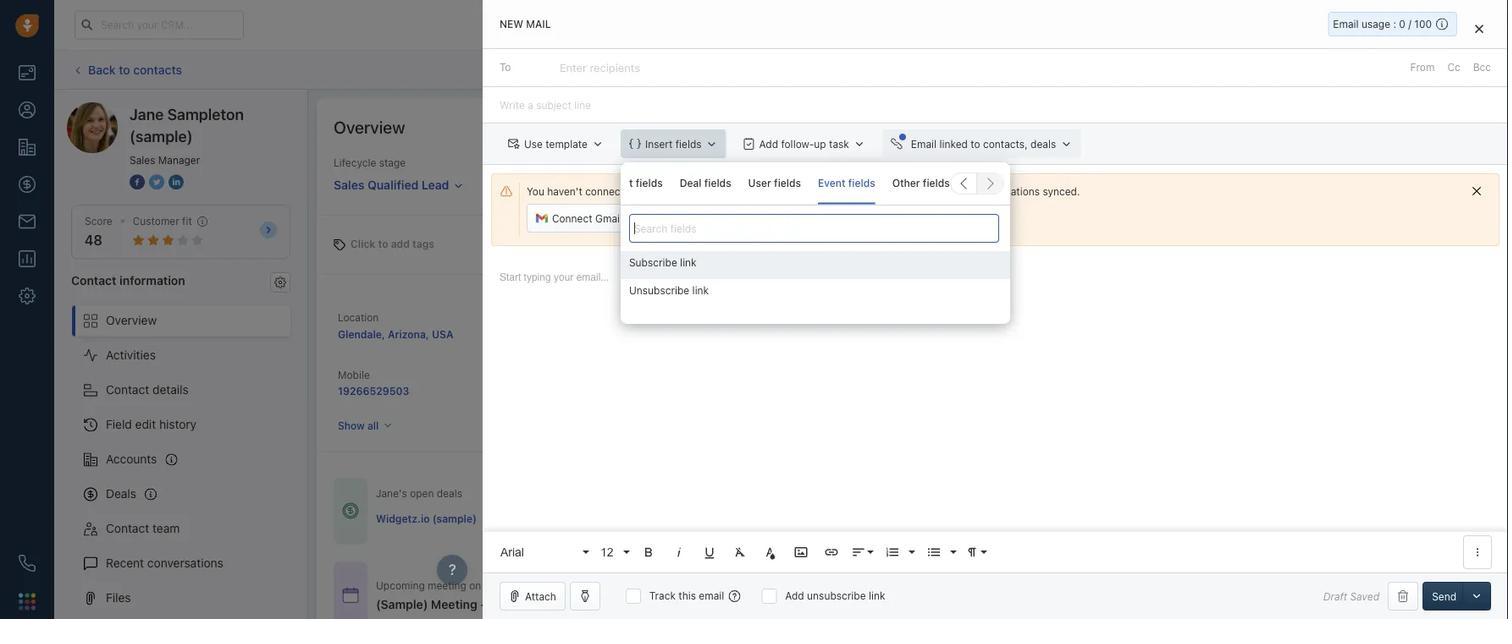 Task type: vqa. For each thing, say whether or not it's contained in the screenshot.
This
yes



Task type: locate. For each thing, give the bounding box(es) containing it.
add left "follow-"
[[759, 138, 778, 150]]

0 horizontal spatial (sample)
[[130, 127, 193, 145]]

fields for other fields
[[923, 178, 950, 189]]

track this email
[[649, 591, 724, 603]]

(sample) inside accounts widgetz.io (sample)
[[665, 328, 709, 340]]

accounts for accounts widgetz.io (sample)
[[608, 310, 653, 322]]

add inside add deal button
[[1373, 64, 1392, 76]]

widgetz.io down unsubscribe
[[608, 328, 662, 340]]

overview
[[334, 117, 405, 137], [106, 314, 157, 328]]

fields inside deal fields link
[[704, 178, 731, 189]]

0 vertical spatial deals
[[1031, 138, 1056, 150]]

(sample) up sales manager
[[130, 127, 193, 145]]

2 horizontal spatial new
[[727, 513, 748, 525]]

contact up "recent"
[[106, 522, 149, 536]]

connect
[[836, 186, 877, 197], [552, 213, 593, 225], [664, 213, 705, 225]]

0 horizontal spatial nov,
[[522, 580, 543, 592]]

the down 23:30
[[616, 598, 635, 612]]

email down user fields link
[[760, 213, 785, 225]]

sales for sales manager
[[130, 154, 155, 166]]

bold (⌘b) image
[[641, 545, 656, 561]]

fields
[[676, 138, 702, 150], [636, 178, 663, 189], [704, 178, 731, 189], [774, 178, 801, 189], [848, 178, 875, 189], [923, 178, 950, 189]]

linkedin circled image
[[169, 173, 184, 191]]

dialog
[[483, 0, 1508, 620]]

unsubscribe
[[807, 591, 866, 603]]

1 vertical spatial email
[[911, 138, 937, 150]]

15
[[667, 580, 678, 592]]

add
[[1373, 64, 1392, 76], [759, 138, 778, 150], [785, 591, 804, 603]]

link for unsubscribe link
[[692, 285, 709, 297]]

new left mail
[[500, 18, 523, 30]]

insert fields
[[645, 138, 702, 150]]

connect a different email
[[664, 213, 785, 225]]

0 vertical spatial email
[[760, 213, 785, 225]]

1 vertical spatial the
[[616, 598, 635, 612]]

1 horizontal spatial deals
[[1031, 138, 1056, 150]]

1 horizontal spatial overview
[[334, 117, 405, 137]]

conversations down "team"
[[147, 557, 223, 571]]

user fields link
[[748, 162, 801, 205]]

widgetz.io down jane's at the bottom left of the page
[[376, 513, 430, 525]]

accounts
[[608, 310, 653, 322], [106, 453, 157, 467]]

widgetz.io (sample)
[[376, 513, 477, 525]]

lifecycle
[[334, 157, 376, 169]]

email left linked
[[911, 138, 937, 150]]

(sample) down "unsubscribe link"
[[665, 328, 709, 340]]

accounts up deals
[[106, 453, 157, 467]]

0 horizontal spatial email
[[911, 138, 937, 150]]

1 vertical spatial conversations
[[147, 557, 223, 571]]

event fields link
[[818, 162, 875, 205]]

contact down activities
[[106, 383, 149, 397]]

0 vertical spatial the
[[789, 186, 805, 197]]

new up clear formatting image
[[727, 513, 748, 525]]

new mail
[[500, 18, 551, 30]]

2 horizontal spatial add
[[1373, 64, 1392, 76]]

0 horizontal spatial deal
[[638, 598, 662, 612]]

widgetz.io
[[608, 328, 662, 340], [376, 513, 430, 525]]

2 vertical spatial add
[[785, 591, 804, 603]]

arial
[[500, 546, 524, 559]]

text color image
[[763, 545, 778, 561]]

files
[[106, 592, 131, 606]]

1 vertical spatial link
[[692, 285, 709, 297]]

underline (⌘u) image
[[702, 545, 717, 561]]

connect gmail
[[552, 213, 623, 225]]

2 vertical spatial link
[[869, 591, 885, 603]]

0 horizontal spatial widgetz.io (sample) link
[[376, 512, 477, 527]]

0 vertical spatial conversations
[[973, 186, 1040, 197]]

email
[[760, 213, 785, 225], [699, 591, 724, 603]]

a
[[708, 213, 713, 225]]

close image
[[1475, 24, 1484, 33]]

paragraph format image
[[965, 545, 980, 561]]

connect inside button
[[552, 213, 593, 225]]

2023 left the at
[[705, 580, 730, 592]]

you haven't connected orlandogary85@gmail.com to the crm. connect it now to keep your conversations synced.
[[527, 186, 1080, 197]]

sales for sales qualified lead
[[334, 178, 365, 192]]

container_wx8msf4aqz5i3rn1 image left upcoming
[[342, 588, 359, 604]]

application
[[483, 255, 1508, 573]]

0 vertical spatial sales
[[130, 154, 155, 166]]

2 horizontal spatial (sample)
[[665, 328, 709, 340]]

Search your CRM... text field
[[75, 11, 244, 39]]

contact down 48 button
[[71, 273, 117, 287]]

overview
[[1431, 121, 1474, 133]]

arial button
[[495, 536, 591, 570]]

new up connect gmail
[[579, 181, 601, 193]]

the left crm.
[[789, 186, 805, 197]]

(sample) down open
[[432, 513, 477, 525]]

1 vertical spatial deals
[[437, 488, 462, 500]]

insert
[[645, 138, 673, 150]]

0 vertical spatial contact
[[71, 273, 117, 287]]

keep
[[923, 186, 947, 197]]

0 horizontal spatial accounts
[[106, 453, 157, 467]]

janesampleton@gmail.com
[[879, 328, 1013, 340]]

deal down 0
[[1395, 64, 1415, 76]]

add left from on the top right
[[1373, 64, 1392, 76]]

0 horizontal spatial 2023
[[546, 580, 571, 592]]

qualified
[[368, 178, 419, 192], [1058, 181, 1102, 193]]

group
[[621, 252, 1010, 308]]

now
[[889, 186, 908, 197]]

lead
[[422, 178, 449, 192]]

1 vertical spatial contact
[[106, 383, 149, 397]]

1 horizontal spatial container_wx8msf4aqz5i3rn1 image
[[664, 599, 676, 611]]

1 2023 from the left
[[546, 580, 571, 592]]

48 button
[[85, 233, 102, 249]]

1 vertical spatial new
[[579, 181, 601, 193]]

fit
[[182, 216, 192, 227]]

1 horizontal spatial accounts
[[608, 310, 653, 322]]

1 vertical spatial add
[[759, 138, 778, 150]]

0 vertical spatial (sample)
[[130, 127, 193, 145]]

new
[[500, 18, 523, 30], [579, 181, 601, 193], [727, 513, 748, 525]]

3
[[942, 513, 948, 525]]

widgetz.io (sample) link
[[608, 328, 709, 340], [376, 512, 477, 527]]

freshworks switcher image
[[19, 594, 36, 611]]

1 horizontal spatial deal
[[1395, 64, 1415, 76]]

container_wx8msf4aqz5i3rn1 image down 15
[[664, 599, 676, 611]]

unordered list image
[[927, 545, 942, 561]]

fields inside user fields link
[[774, 178, 801, 189]]

email inside button
[[911, 138, 937, 150]]

0 horizontal spatial add
[[759, 138, 778, 150]]

manager
[[158, 154, 200, 166]]

other fields
[[892, 178, 950, 189]]

conversations right your
[[973, 186, 1040, 197]]

connected
[[585, 186, 636, 197]]

deals right open
[[437, 488, 462, 500]]

fields inside "account fields" link
[[636, 178, 663, 189]]

row
[[376, 502, 1068, 538]]

jane's
[[376, 488, 407, 500]]

insert fields button
[[621, 130, 726, 159]]

0 horizontal spatial sales
[[130, 154, 155, 166]]

2 vertical spatial new
[[727, 513, 748, 525]]

(sample) meeting - final discussion about the deal
[[376, 598, 662, 612]]

fields inside other fields link
[[923, 178, 950, 189]]

add follow-up task
[[759, 138, 849, 150]]

1 vertical spatial accounts
[[106, 453, 157, 467]]

accounts for accounts
[[106, 453, 157, 467]]

1 horizontal spatial widgetz.io
[[608, 328, 662, 340]]

1 horizontal spatial (sample)
[[432, 513, 477, 525]]

sales qualified lead link
[[334, 170, 464, 194]]

1 vertical spatial overview
[[106, 314, 157, 328]]

nov, right 15
[[681, 580, 702, 592]]

1 horizontal spatial email
[[1333, 18, 1359, 30]]

1 horizontal spatial sales
[[334, 178, 365, 192]]

dialog containing arial
[[483, 0, 1508, 620]]

(sample) for widgetz.io
[[665, 328, 709, 340]]

1 horizontal spatial new
[[579, 181, 601, 193]]

nov,
[[522, 580, 543, 592], [681, 580, 702, 592]]

1 vertical spatial (sample)
[[665, 328, 709, 340]]

(sample)
[[130, 127, 193, 145], [665, 328, 709, 340], [432, 513, 477, 525]]

add right 00:00
[[785, 591, 804, 603]]

0 vertical spatial link
[[680, 257, 697, 269]]

sales up facebook circled image
[[130, 154, 155, 166]]

glendale,
[[338, 329, 385, 340]]

contact
[[71, 273, 117, 287], [106, 383, 149, 397], [106, 522, 149, 536]]

connect inside button
[[664, 213, 705, 225]]

2023
[[546, 580, 571, 592], [705, 580, 730, 592]]

1 horizontal spatial 2023
[[705, 580, 730, 592]]

nov, right the '13'
[[522, 580, 543, 592]]

0 horizontal spatial connect
[[552, 213, 593, 225]]

1 horizontal spatial conversations
[[973, 186, 1040, 197]]

sampleton
[[167, 105, 244, 123]]

1 horizontal spatial widgetz.io (sample) link
[[608, 328, 709, 340]]

1 horizontal spatial qualified
[[1058, 181, 1102, 193]]

attach
[[525, 591, 556, 603]]

fields inside event fields link
[[848, 178, 875, 189]]

0 vertical spatial add
[[1373, 64, 1392, 76]]

container_wx8msf4aqz5i3rn1 image
[[342, 588, 359, 604], [664, 599, 676, 611]]

widgetz.io inside row
[[376, 513, 430, 525]]

0 vertical spatial new
[[500, 18, 523, 30]]

1 vertical spatial widgetz.io
[[376, 513, 430, 525]]

linked
[[940, 138, 968, 150]]

2023 up discussion
[[546, 580, 571, 592]]

1 horizontal spatial connect
[[664, 213, 705, 225]]

more misc image
[[1470, 545, 1486, 561]]

subscribe
[[629, 257, 677, 269]]

$
[[550, 513, 556, 525]]

new link
[[503, 176, 666, 197]]

connect for connect a different email
[[664, 213, 705, 225]]

widgetz.io (sample) link down unsubscribe
[[608, 328, 709, 340]]

0 vertical spatial email
[[1333, 18, 1359, 30]]

connect down haven't at the left
[[552, 213, 593, 225]]

overview up activities
[[106, 314, 157, 328]]

fields for account fields
[[636, 178, 663, 189]]

edit
[[135, 418, 156, 432]]

fields inside insert fields dropdown button
[[676, 138, 702, 150]]

deal down wed
[[638, 598, 662, 612]]

account fields
[[593, 178, 663, 189]]

to inside button
[[971, 138, 980, 150]]

2 vertical spatial (sample)
[[432, 513, 477, 525]]

1 vertical spatial widgetz.io (sample) link
[[376, 512, 477, 527]]

deals right 'contacts,' at the right top of the page
[[1031, 138, 1056, 150]]

at
[[732, 580, 742, 592]]

days
[[951, 513, 973, 525]]

twitter circled image
[[149, 173, 164, 191]]

1 horizontal spatial email
[[760, 213, 785, 225]]

email left usage
[[1333, 18, 1359, 30]]

different
[[716, 213, 757, 225]]

1 horizontal spatial nov,
[[681, 580, 702, 592]]

accounts widgetz.io (sample)
[[608, 310, 709, 340]]

contact team
[[106, 522, 180, 536]]

deal inside button
[[1395, 64, 1415, 76]]

0 vertical spatial accounts
[[608, 310, 653, 322]]

add unsubscribe link
[[785, 591, 885, 603]]

unsubscribe
[[629, 285, 690, 297]]

accounts down unsubscribe
[[608, 310, 653, 322]]

connect left it
[[836, 186, 877, 197]]

sales down lifecycle
[[334, 178, 365, 192]]

send
[[1432, 591, 1457, 603]]

final
[[489, 598, 514, 612]]

add for add unsubscribe link
[[785, 591, 804, 603]]

(sample) for sampleton
[[130, 127, 193, 145]]

user
[[748, 178, 771, 189]]

0 horizontal spatial widgetz.io
[[376, 513, 430, 525]]

1 horizontal spatial add
[[785, 591, 804, 603]]

align image
[[851, 545, 866, 561]]

overview up lifecycle stage
[[334, 117, 405, 137]]

back
[[88, 63, 116, 76]]

13
[[508, 580, 519, 592]]

accounts inside accounts widgetz.io (sample)
[[608, 310, 653, 322]]

add for add deal
[[1373, 64, 1392, 76]]

contacted
[[728, 181, 779, 193]]

1 vertical spatial email
[[699, 591, 724, 603]]

0 vertical spatial deal
[[1395, 64, 1415, 76]]

lifecycle stage
[[334, 157, 406, 169]]

history
[[159, 418, 197, 432]]

(sample) inside jane sampleton (sample)
[[130, 127, 193, 145]]

1 vertical spatial sales
[[334, 178, 365, 192]]

event fields
[[818, 178, 875, 189]]

0 horizontal spatial deals
[[437, 488, 462, 500]]

italic (⌘i) image
[[672, 545, 687, 561]]

1 vertical spatial deal
[[638, 598, 662, 612]]

email for email usage : 0 / 100
[[1333, 18, 1359, 30]]

2 horizontal spatial connect
[[836, 186, 877, 197]]

connect left a
[[664, 213, 705, 225]]

template
[[546, 138, 588, 150]]

0 vertical spatial overview
[[334, 117, 405, 137]]

widgetz.io (sample) link down open
[[376, 512, 477, 527]]

other fields link
[[892, 162, 950, 205]]

1 horizontal spatial the
[[789, 186, 805, 197]]

2 vertical spatial contact
[[106, 522, 149, 536]]

email right this
[[699, 591, 724, 603]]

0 horizontal spatial qualified
[[368, 178, 419, 192]]

0 vertical spatial widgetz.io
[[608, 328, 662, 340]]

to
[[119, 63, 130, 76], [971, 138, 980, 150], [777, 186, 786, 197], [911, 186, 921, 197], [378, 238, 388, 250], [630, 580, 640, 592]]



Task type: describe. For each thing, give the bounding box(es) containing it.
add deal button
[[1348, 55, 1424, 84]]

orlandogary85@gmail.com
[[639, 186, 774, 197]]

insert link (⌘k) image
[[824, 545, 839, 561]]

deal fields
[[680, 178, 731, 189]]

it
[[879, 186, 886, 197]]

location
[[338, 312, 379, 324]]

0 vertical spatial widgetz.io (sample) link
[[608, 328, 709, 340]]

show all
[[338, 420, 379, 432]]

mng settings image
[[274, 277, 286, 289]]

ordered list image
[[885, 545, 900, 561]]

interested
[[888, 181, 939, 193]]

1 nov, from the left
[[522, 580, 543, 592]]

contacts
[[133, 63, 182, 76]]

mobile 19266529503
[[338, 370, 409, 397]]

container_wx8msf4aqz5i3rn1 image
[[342, 503, 359, 520]]

fields for insert fields
[[676, 138, 702, 150]]

email usage : 0 / 100
[[1333, 18, 1432, 30]]

subscribe link
[[629, 257, 697, 269]]

from
[[574, 580, 596, 592]]

Enter recipients text field
[[560, 54, 644, 81]]

customer fit
[[133, 216, 192, 227]]

information
[[120, 273, 185, 287]]

score
[[85, 216, 112, 227]]

customize overview button
[[1352, 115, 1483, 139]]

customer
[[133, 216, 179, 227]]

connect for connect gmail
[[552, 213, 593, 225]]

discussion
[[517, 598, 577, 612]]

usa
[[432, 329, 454, 340]]

show
[[338, 420, 365, 432]]

draft
[[1324, 591, 1348, 603]]

crm.
[[808, 186, 833, 197]]

clear formatting image
[[733, 545, 748, 561]]

connect gmail button
[[527, 204, 632, 233]]

0 horizontal spatial the
[[616, 598, 635, 612]]

click
[[351, 238, 375, 250]]

this
[[679, 591, 696, 603]]

interested button
[[830, 177, 993, 197]]

track
[[649, 591, 676, 603]]

user fields
[[748, 178, 801, 189]]

email image
[[1341, 18, 1353, 32]]

meeting
[[431, 598, 477, 612]]

qualified inside the sales qualified lead link
[[368, 178, 419, 192]]

contact for contact details
[[106, 383, 149, 397]]

jane sampleton (sample)
[[130, 105, 244, 145]]

back to contacts link
[[71, 57, 183, 83]]

widgetz.io inside accounts widgetz.io (sample)
[[608, 328, 662, 340]]

other
[[892, 178, 920, 189]]

usage
[[1362, 18, 1391, 30]]

:
[[1394, 18, 1397, 30]]

add
[[391, 238, 410, 250]]

fields for user fields
[[774, 178, 801, 189]]

0
[[1399, 18, 1406, 30]]

12
[[600, 546, 614, 559]]

about
[[580, 598, 613, 612]]

0 horizontal spatial new
[[500, 18, 523, 30]]

email inside button
[[760, 213, 785, 225]]

janesampleton@gmail.com link
[[879, 325, 1013, 342]]

you
[[527, 186, 544, 197]]

Write a subject line text field
[[483, 87, 1508, 123]]

0 horizontal spatial email
[[699, 591, 724, 603]]

mon
[[484, 580, 505, 592]]

facebook circled image
[[130, 173, 145, 191]]

link for subscribe link
[[680, 257, 697, 269]]

deal
[[680, 178, 702, 189]]

new inside "link"
[[579, 181, 601, 193]]

account fields link
[[593, 162, 663, 205]]

deals
[[106, 487, 136, 501]]

sales manager
[[130, 154, 200, 166]]

upcoming meeting on mon 13 nov, 2023 from 23:30 to wed 15 nov, 2023 at 00:00
[[376, 580, 773, 592]]

sales qualified lead
[[334, 178, 449, 192]]

phone element
[[10, 547, 44, 581]]

12 button
[[594, 536, 632, 570]]

account
[[593, 178, 633, 189]]

2 nov, from the left
[[681, 580, 702, 592]]

0 horizontal spatial conversations
[[147, 557, 223, 571]]

deals inside button
[[1031, 138, 1056, 150]]

your
[[949, 186, 971, 197]]

add deal
[[1373, 64, 1415, 76]]

score 48
[[85, 216, 112, 249]]

bcc
[[1473, 62, 1491, 73]]

application containing arial
[[483, 255, 1508, 573]]

0 horizontal spatial container_wx8msf4aqz5i3rn1 image
[[342, 588, 359, 604]]

use template button
[[500, 130, 612, 159]]

draft saved
[[1324, 591, 1380, 603]]

recent
[[106, 557, 144, 571]]

email for email linked to contacts, deals
[[911, 138, 937, 150]]

00:00
[[745, 580, 773, 592]]

send button
[[1423, 583, 1466, 612]]

upcoming
[[376, 580, 425, 592]]

closes
[[895, 513, 928, 525]]

deal fields link
[[680, 162, 731, 205]]

the inside dialog
[[789, 186, 805, 197]]

0 horizontal spatial overview
[[106, 314, 157, 328]]

event
[[818, 178, 846, 189]]

100
[[1415, 18, 1432, 30]]

conversations inside dialog
[[973, 186, 1040, 197]]

fields for event fields
[[848, 178, 875, 189]]

group containing subscribe link
[[621, 252, 1010, 308]]

Search fields search field
[[629, 214, 999, 243]]

field edit history
[[106, 418, 197, 432]]

customize overview
[[1378, 121, 1474, 133]]

qualified inside qualified link
[[1058, 181, 1102, 193]]

to
[[500, 62, 511, 73]]

open
[[410, 488, 434, 500]]

use
[[524, 138, 543, 150]]

follow-
[[781, 138, 814, 150]]

row containing closes in 3 days
[[376, 502, 1068, 538]]

haven't
[[547, 186, 583, 197]]

contact for contact team
[[106, 522, 149, 536]]

phone image
[[19, 556, 36, 573]]

task
[[829, 138, 849, 150]]

status
[[503, 157, 534, 169]]

fields for deal fields
[[704, 178, 731, 189]]

activities
[[106, 349, 156, 363]]

2 2023 from the left
[[705, 580, 730, 592]]

add for add follow-up task
[[759, 138, 778, 150]]

contact for contact information
[[71, 273, 117, 287]]

(sample)
[[376, 598, 428, 612]]

all
[[368, 420, 379, 432]]

insert image (⌘p) image
[[794, 545, 809, 561]]

in
[[931, 513, 939, 525]]

48
[[85, 233, 102, 249]]



